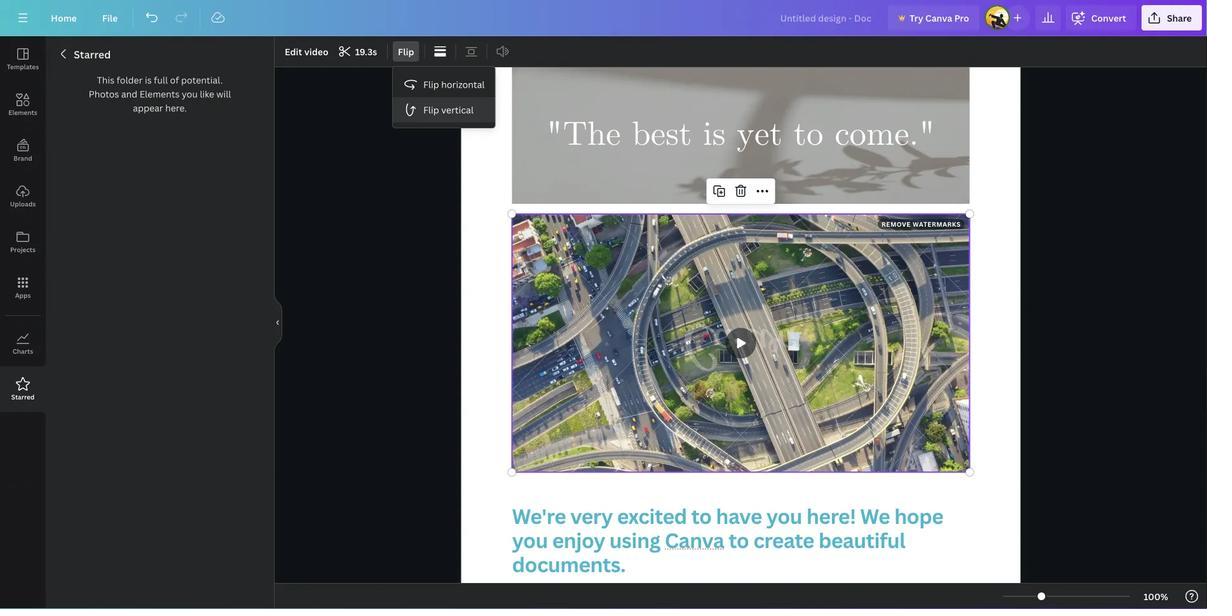 Task type: vqa. For each thing, say whether or not it's contained in the screenshot.
right page
no



Task type: describe. For each thing, give the bounding box(es) containing it.
"the best is yet to come."
[[546, 113, 936, 157]]

flip for flip vertical
[[423, 104, 439, 116]]

video
[[304, 45, 328, 58]]

apps
[[15, 291, 31, 300]]

like
[[200, 88, 214, 100]]

hide image
[[274, 292, 282, 353]]

19.3s
[[355, 45, 377, 58]]

100% button
[[1136, 587, 1177, 607]]

will
[[216, 88, 231, 100]]

flip button
[[393, 41, 419, 62]]

starred inside button
[[11, 393, 34, 401]]

excited
[[617, 502, 687, 530]]

convert button
[[1066, 5, 1137, 31]]

enjoy
[[552, 527, 605, 554]]

and
[[121, 88, 137, 100]]

we
[[860, 502, 890, 530]]

remove watermarks button
[[878, 219, 965, 230]]

remove
[[882, 220, 911, 229]]

beautiful
[[819, 527, 906, 554]]

flip for flip horizontal
[[423, 79, 439, 91]]

hope
[[895, 502, 943, 530]]

is for best
[[703, 113, 726, 157]]

charts button
[[0, 321, 46, 367]]

folder
[[117, 74, 143, 86]]

vertical
[[441, 104, 474, 116]]

flip horizontal
[[423, 79, 485, 91]]

flip vertical
[[423, 104, 474, 116]]

"the
[[546, 113, 621, 157]]

flip horizontal button
[[393, 72, 495, 97]]

very
[[570, 502, 613, 530]]

remove watermarks
[[882, 220, 961, 229]]

100%
[[1144, 591, 1168, 603]]

create
[[753, 527, 814, 554]]

full
[[154, 74, 168, 86]]

you for you
[[512, 527, 548, 554]]

is for folder
[[145, 74, 152, 86]]

convert
[[1091, 12, 1126, 24]]

2 horizontal spatial to
[[794, 113, 824, 157]]

we're
[[512, 502, 566, 530]]

here.
[[165, 102, 187, 114]]

try canva pro
[[910, 12, 969, 24]]

edit video button
[[280, 41, 334, 62]]

photos
[[89, 88, 119, 100]]

1 horizontal spatial starred
[[74, 48, 111, 61]]

of
[[170, 74, 179, 86]]



Task type: locate. For each thing, give the bounding box(es) containing it.
1 vertical spatial is
[[703, 113, 726, 157]]

this folder is full of potential. photos and elements you like will appear here.
[[89, 74, 231, 114]]

share button
[[1142, 5, 1202, 31]]

documents.
[[512, 551, 626, 579]]

pro
[[955, 12, 969, 24]]

apps button
[[0, 265, 46, 311]]

flip inside flip vertical button
[[423, 104, 439, 116]]

1 horizontal spatial to
[[729, 527, 749, 554]]

flip left vertical
[[423, 104, 439, 116]]

is left "yet"
[[703, 113, 726, 157]]

0 horizontal spatial you
[[182, 88, 198, 100]]

you left like
[[182, 88, 198, 100]]

list
[[393, 67, 495, 128]]

0 vertical spatial is
[[145, 74, 152, 86]]

elements button
[[0, 82, 46, 128]]

0 horizontal spatial to
[[691, 502, 712, 530]]

0 vertical spatial canva
[[926, 12, 952, 24]]

elements down full
[[140, 88, 180, 100]]

is left full
[[145, 74, 152, 86]]

1 vertical spatial elements
[[8, 108, 37, 117]]

flip inside flip popup button
[[398, 45, 414, 58]]

projects button
[[0, 219, 46, 265]]

brand
[[14, 154, 32, 162]]

file
[[102, 12, 118, 24]]

this
[[97, 74, 114, 86]]

list containing flip horizontal
[[393, 67, 495, 128]]

you
[[182, 88, 198, 100], [767, 502, 802, 530], [512, 527, 548, 554]]

to
[[794, 113, 824, 157], [691, 502, 712, 530], [729, 527, 749, 554]]

1 vertical spatial flip
[[423, 79, 439, 91]]

starred up this
[[74, 48, 111, 61]]

Design title text field
[[770, 5, 883, 31]]

try canva pro button
[[888, 5, 980, 31]]

canva inside button
[[926, 12, 952, 24]]

0 vertical spatial starred
[[74, 48, 111, 61]]

0 vertical spatial flip
[[398, 45, 414, 58]]

you right 'have'
[[767, 502, 802, 530]]

1 horizontal spatial canva
[[926, 12, 952, 24]]

you left enjoy
[[512, 527, 548, 554]]

0 horizontal spatial canva
[[665, 527, 724, 554]]

elements
[[140, 88, 180, 100], [8, 108, 37, 117]]

canva
[[926, 12, 952, 24], [665, 527, 724, 554]]

starred button
[[0, 367, 46, 413]]

0 vertical spatial elements
[[140, 88, 180, 100]]

2 horizontal spatial you
[[767, 502, 802, 530]]

flip
[[398, 45, 414, 58], [423, 79, 439, 91], [423, 104, 439, 116]]

edit
[[285, 45, 302, 58]]

main menu bar
[[0, 0, 1207, 36]]

here!
[[807, 502, 856, 530]]

flip inside flip horizontal button
[[423, 79, 439, 91]]

1 vertical spatial starred
[[11, 393, 34, 401]]

templates
[[7, 62, 39, 71]]

to left "create"
[[729, 527, 749, 554]]

home
[[51, 12, 77, 24]]

is
[[145, 74, 152, 86], [703, 113, 726, 157]]

to left 'have'
[[691, 502, 712, 530]]

to right "yet"
[[794, 113, 824, 157]]

1 horizontal spatial is
[[703, 113, 726, 157]]

potential.
[[181, 74, 223, 86]]

you for potential.
[[182, 88, 198, 100]]

appear
[[133, 102, 163, 114]]

flip up flip vertical button
[[423, 79, 439, 91]]

19.3s button
[[335, 41, 382, 62]]

we're very excited to have you here! we hope you enjoy using canva to create beautiful documents.
[[512, 502, 948, 579]]

come."
[[835, 113, 936, 157]]

you inside "this folder is full of potential. photos and elements you like will appear here."
[[182, 88, 198, 100]]

watermarks
[[913, 220, 961, 229]]

home link
[[41, 5, 87, 31]]

1 vertical spatial canva
[[665, 527, 724, 554]]

flip vertical button
[[393, 97, 495, 123]]

elements inside button
[[8, 108, 37, 117]]

flip for flip
[[398, 45, 414, 58]]

elements up brand button
[[8, 108, 37, 117]]

using
[[610, 527, 660, 554]]

uploads button
[[0, 174, 46, 219]]

file button
[[92, 5, 128, 31]]

projects
[[10, 245, 36, 254]]

yet
[[737, 113, 783, 157]]

horizontal
[[441, 79, 485, 91]]

best
[[632, 113, 692, 157]]

is inside "this folder is full of potential. photos and elements you like will appear here."
[[145, 74, 152, 86]]

canva right try
[[926, 12, 952, 24]]

starred down charts
[[11, 393, 34, 401]]

have
[[716, 502, 762, 530]]

side panel tab list
[[0, 36, 46, 413]]

2 vertical spatial flip
[[423, 104, 439, 116]]

1 horizontal spatial elements
[[140, 88, 180, 100]]

0 horizontal spatial starred
[[11, 393, 34, 401]]

edit video
[[285, 45, 328, 58]]

0 horizontal spatial is
[[145, 74, 152, 86]]

try
[[910, 12, 923, 24]]

starred
[[74, 48, 111, 61], [11, 393, 34, 401]]

templates button
[[0, 36, 46, 82]]

charts
[[13, 347, 33, 356]]

uploads
[[10, 200, 36, 208]]

elements inside "this folder is full of potential. photos and elements you like will appear here."
[[140, 88, 180, 100]]

canva inside we're very excited to have you here! we hope you enjoy using canva to create beautiful documents.
[[665, 527, 724, 554]]

share
[[1167, 12, 1192, 24]]

flip right the 19.3s in the top of the page
[[398, 45, 414, 58]]

brand button
[[0, 128, 46, 174]]

canva right using
[[665, 527, 724, 554]]

0 horizontal spatial elements
[[8, 108, 37, 117]]

1 horizontal spatial you
[[512, 527, 548, 554]]



